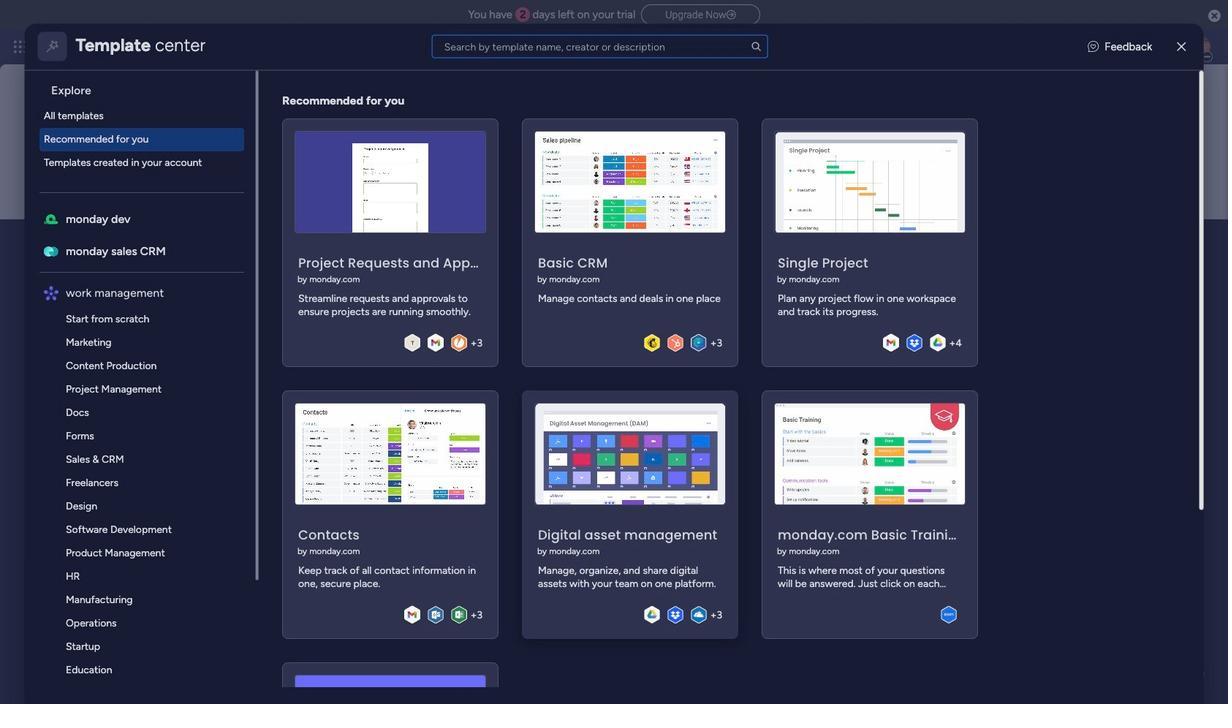 Task type: locate. For each thing, give the bounding box(es) containing it.
None field
[[167, 226, 1025, 257]]

dapulse rightstroke image
[[727, 10, 736, 20]]

list box
[[30, 70, 259, 704]]

close image
[[1178, 41, 1186, 52]]

heading
[[39, 70, 256, 104]]

work management templates element
[[39, 307, 256, 704]]

None search field
[[432, 35, 768, 58]]

search everything image
[[1101, 39, 1116, 54]]

explore element
[[39, 104, 256, 174]]

Search by template name, creator or description search field
[[432, 35, 768, 58]]



Task type: vqa. For each thing, say whether or not it's contained in the screenshot.
Search image
yes



Task type: describe. For each thing, give the bounding box(es) containing it.
dapulse close image
[[1209, 9, 1221, 23]]

v2 user feedback image
[[1088, 38, 1099, 55]]

help image
[[1133, 39, 1148, 54]]

james peterson image
[[1188, 35, 1211, 58]]

search image
[[751, 41, 762, 52]]

select product image
[[13, 39, 28, 54]]



